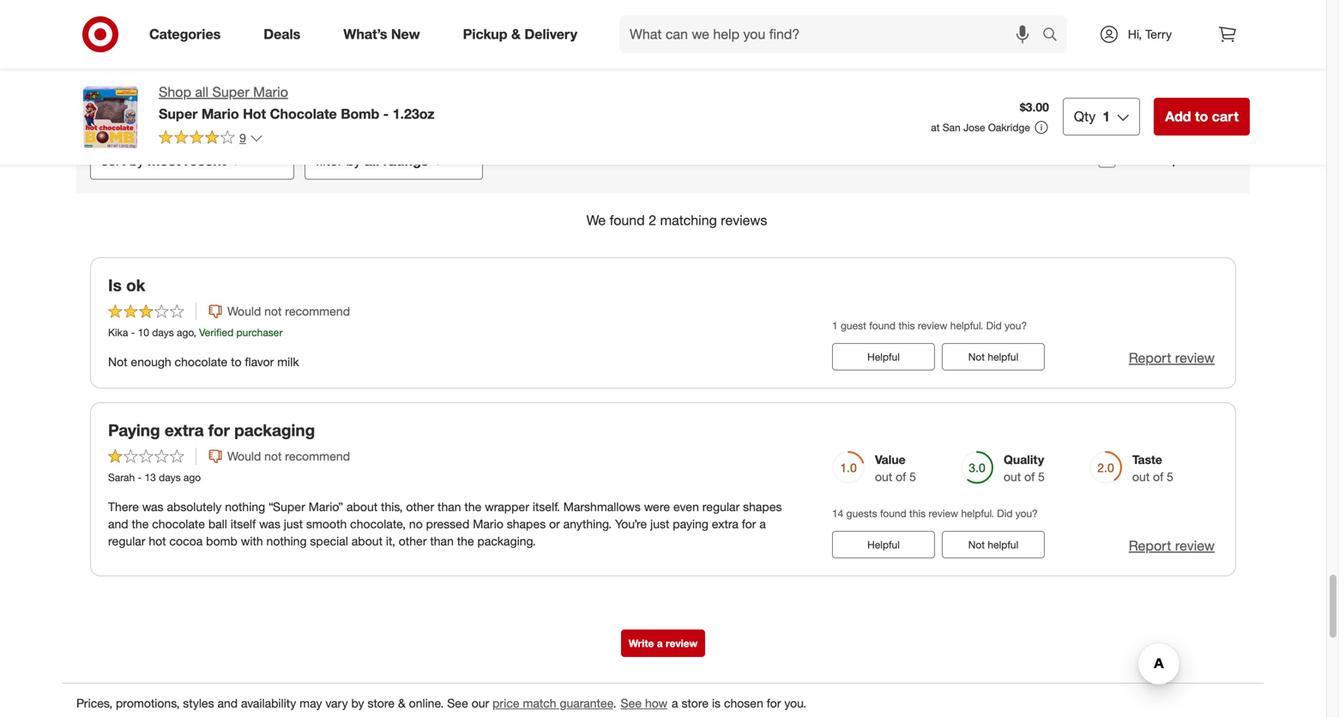 Task type: describe. For each thing, give the bounding box(es) containing it.
quality out of 5
[[1004, 452, 1045, 484]]

helpful for out of 5
[[867, 538, 900, 551]]

2 store from the left
[[682, 696, 709, 711]]

not helpful for would not recommend
[[968, 350, 1019, 363]]

anything.
[[563, 516, 612, 531]]

0 vertical spatial extra
[[165, 420, 204, 440]]

ratings
[[383, 152, 429, 169]]

all inside shop all super mario super mario hot chocolate bomb - 1.23oz
[[195, 84, 209, 100]]

add
[[1165, 108, 1191, 125]]

of for quality out of 5
[[1024, 469, 1035, 484]]

match
[[523, 696, 556, 711]]

even
[[673, 499, 699, 514]]

at
[[931, 121, 940, 134]]

found for would not recommend
[[869, 319, 896, 332]]

report review button for would not recommend
[[1129, 348, 1215, 368]]

most
[[148, 152, 180, 169]]

there was absolutely nothing "super mario" about this, other than the wrapper itself. marshmallows were even regular shapes and the chocolate ball itself was just smooth chocolate, no pressed mario shapes or anything. you're just paying extra for a regular hot cocoa bomb with nothing special about it, other than the packaging.
[[108, 499, 782, 549]]

vary
[[325, 696, 348, 711]]

packaging
[[234, 420, 315, 440]]

not helpful for out of 5
[[968, 538, 1019, 551]]

is ok
[[108, 276, 145, 295]]

terry
[[1145, 27, 1172, 42]]

absolutely
[[167, 499, 222, 514]]

0 vertical spatial than
[[438, 499, 461, 514]]

would not recommend for paying extra for packaging
[[227, 449, 350, 464]]

what's
[[343, 26, 387, 43]]

2 just from the left
[[650, 516, 670, 531]]

milk
[[277, 354, 299, 369]]

you.
[[784, 696, 806, 711]]

a inside there was absolutely nothing "super mario" about this, other than the wrapper itself. marshmallows were even regular shapes and the chocolate ball itself was just smooth chocolate, no pressed mario shapes or anything. you're just paying extra for a regular hot cocoa bomb with nothing special about it, other than the packaging.
[[760, 516, 766, 531]]

pressed
[[426, 516, 470, 531]]

report review for would not recommend
[[1129, 350, 1215, 366]]

cart
[[1212, 108, 1239, 125]]

bomb
[[206, 534, 238, 549]]

sort
[[101, 152, 126, 169]]

did for would not recommend
[[986, 319, 1002, 332]]

quality
[[1004, 452, 1044, 467]]

special
[[310, 534, 348, 549]]

taste out of 5
[[1132, 452, 1174, 484]]

value out of 5
[[875, 452, 916, 484]]

ball
[[208, 516, 227, 531]]

jose
[[963, 121, 985, 134]]

hot
[[243, 105, 266, 122]]

sarah
[[108, 471, 135, 484]]

would not recommend for is ok
[[227, 304, 350, 319]]

of for value out of 5
[[896, 469, 906, 484]]

0 horizontal spatial shapes
[[507, 516, 546, 531]]

there
[[108, 499, 139, 514]]

0 horizontal spatial regular
[[108, 534, 145, 549]]

sarah - 13 days ago
[[108, 471, 201, 484]]

2 vertical spatial for
[[767, 696, 781, 711]]

did for out of 5
[[997, 507, 1013, 520]]

this for out of 5
[[909, 507, 926, 520]]

kika
[[108, 326, 128, 339]]

pickup
[[463, 26, 507, 43]]

1 vertical spatial super
[[159, 105, 198, 122]]

filter by all ratings
[[316, 152, 429, 169]]

- inside shop all super mario super mario hot chocolate bomb - 1.23oz
[[383, 105, 389, 122]]

helpful button for would not recommend
[[832, 343, 935, 371]]

value
[[875, 452, 906, 467]]

delivery
[[525, 26, 577, 43]]

for inside there was absolutely nothing "super mario" about this, other than the wrapper itself. marshmallows were even regular shapes and the chocolate ball itself was just smooth chocolate, no pressed mario shapes or anything. you're just paying extra for a regular hot cocoa bomb with nothing special about it, other than the packaging.
[[742, 516, 756, 531]]

1 horizontal spatial all
[[364, 152, 379, 169]]

availability
[[241, 696, 296, 711]]

with
[[241, 534, 263, 549]]

would for extra
[[227, 449, 261, 464]]

out for value out of 5
[[875, 469, 892, 484]]

14 guests found this review helpful. did you?
[[832, 507, 1038, 520]]

no
[[409, 516, 423, 531]]

hi,
[[1128, 27, 1142, 42]]

1 vertical spatial mario
[[201, 105, 239, 122]]

0 vertical spatial nothing
[[225, 499, 265, 514]]

chocolate,
[[350, 516, 406, 531]]

out for quality out of 5
[[1004, 469, 1021, 484]]

1 vertical spatial to
[[231, 354, 241, 369]]

1 horizontal spatial super
[[212, 84, 249, 100]]

2 out of 5 from the left
[[770, 9, 811, 24]]

ago for 10
[[177, 326, 193, 339]]

image of super mario hot chocolate bomb - 1.23oz image
[[76, 82, 145, 151]]

online.
[[409, 696, 444, 711]]

1 vertical spatial and
[[217, 696, 238, 711]]

purchaser
[[236, 326, 283, 339]]

recent
[[184, 152, 226, 169]]

1 vertical spatial the
[[132, 516, 149, 531]]

helpful. for would not recommend
[[950, 319, 983, 332]]

0 vertical spatial 1
[[1103, 108, 1110, 125]]

helpful for would not recommend
[[867, 350, 900, 363]]

report review button for out of 5
[[1129, 536, 1215, 556]]

0 vertical spatial regular
[[702, 499, 740, 514]]

not for would not recommend
[[968, 350, 985, 363]]

filter
[[316, 152, 342, 169]]

not helpful button for out of 5
[[942, 531, 1045, 558]]

packaging.
[[477, 534, 536, 549]]

pickup & delivery link
[[448, 15, 599, 53]]

is
[[108, 276, 122, 295]]

.
[[613, 696, 616, 711]]

this for would not recommend
[[899, 319, 915, 332]]

not for is ok
[[264, 304, 282, 319]]

chocolate inside there was absolutely nothing "super mario" about this, other than the wrapper itself. marshmallows were even regular shapes and the chocolate ball itself was just smooth chocolate, no pressed mario shapes or anything. you're just paying extra for a regular hot cocoa bomb with nothing special about it, other than the packaging.
[[152, 516, 205, 531]]

smooth
[[306, 516, 347, 531]]

found for out of 5
[[880, 507, 907, 520]]

mario inside there was absolutely nothing "super mario" about this, other than the wrapper itself. marshmallows were even regular shapes and the chocolate ball itself was just smooth chocolate, no pressed mario shapes or anything. you're just paying extra for a regular hot cocoa bomb with nothing special about it, other than the packaging.
[[473, 516, 503, 531]]

ago for 13
[[184, 471, 201, 484]]

of for taste out of 5
[[1153, 469, 1164, 484]]

0 vertical spatial the
[[464, 499, 482, 514]]

1 guest found this review helpful. did you?
[[832, 319, 1027, 332]]

1 vertical spatial was
[[259, 516, 280, 531]]

14
[[832, 507, 844, 520]]

1 vertical spatial other
[[399, 534, 427, 549]]

deals
[[264, 26, 300, 43]]

you? for out of 5
[[1016, 507, 1038, 520]]

a inside 'write a review' button
[[657, 637, 663, 650]]

1 vertical spatial &
[[398, 696, 406, 711]]

add to cart button
[[1154, 98, 1250, 136]]

1 store from the left
[[368, 696, 395, 711]]

10
[[138, 326, 149, 339]]

write a review
[[629, 637, 698, 650]]

hot
[[149, 534, 166, 549]]

13
[[145, 471, 156, 484]]

hi, terry
[[1128, 27, 1172, 42]]

ok
[[126, 276, 145, 295]]

sort by most recent
[[101, 152, 226, 169]]

0 vertical spatial chocolate
[[175, 354, 228, 369]]

not down the kika
[[108, 354, 127, 369]]

write a review button
[[621, 630, 705, 657]]

taste
[[1132, 452, 1162, 467]]

2
[[649, 212, 656, 228]]

to inside button
[[1195, 108, 1208, 125]]

categories link
[[135, 15, 242, 53]]

report for out of 5
[[1129, 537, 1171, 554]]

1 see from the left
[[447, 696, 468, 711]]

prices, promotions, styles and availability may vary by store & online. see our price match guarantee . see how a store is chosen for you.
[[76, 696, 806, 711]]

by for sort by
[[129, 152, 144, 169]]

9
[[239, 130, 246, 145]]

"super
[[269, 499, 305, 514]]

you're
[[615, 516, 647, 531]]

search button
[[1035, 15, 1076, 57]]

paying
[[673, 516, 709, 531]]

this,
[[381, 499, 403, 514]]

at san jose oakridge
[[931, 121, 1030, 134]]

0 vertical spatial was
[[142, 499, 163, 514]]

5 for quality out of 5
[[1038, 469, 1045, 484]]



Task type: locate. For each thing, give the bounding box(es) containing it.
by right filter
[[346, 152, 361, 169]]

1 horizontal spatial regular
[[702, 499, 740, 514]]

reviews
[[721, 212, 767, 228]]

is
[[712, 696, 721, 711]]

regular left hot
[[108, 534, 145, 549]]

qty 1
[[1074, 108, 1110, 125]]

days right 13
[[159, 471, 181, 484]]

- for sarah - 13 days ago
[[138, 471, 142, 484]]

flavor
[[245, 354, 274, 369]]

1 left guest
[[832, 319, 838, 332]]

1 report from the top
[[1129, 350, 1171, 366]]

0 vertical spatial for
[[208, 420, 230, 440]]

- left 10
[[131, 326, 135, 339]]

itself
[[231, 516, 256, 531]]

about up the chocolate,
[[347, 499, 378, 514]]

not down 14 guests found this review helpful. did you?
[[968, 538, 985, 551]]

2 horizontal spatial for
[[767, 696, 781, 711]]

by right sort
[[129, 152, 144, 169]]

1 horizontal spatial &
[[511, 26, 521, 43]]

recommend for paying extra for packaging
[[285, 449, 350, 464]]

helpful down guests
[[867, 538, 900, 551]]

were
[[644, 499, 670, 514]]

see how button
[[620, 694, 668, 713]]

cocoa
[[169, 534, 203, 549]]

0 horizontal spatial mario
[[201, 105, 239, 122]]

1 horizontal spatial nothing
[[266, 534, 307, 549]]

a right paying
[[760, 516, 766, 531]]

0 vertical spatial super
[[212, 84, 249, 100]]

0 horizontal spatial see
[[447, 696, 468, 711]]

not
[[264, 304, 282, 319], [264, 449, 282, 464]]

1 vertical spatial did
[[997, 507, 1013, 520]]

1 report review button from the top
[[1129, 348, 1215, 368]]

ago up not enough chocolate to flavor milk
[[177, 326, 193, 339]]

out for taste out of 5
[[1132, 469, 1150, 484]]

0 vertical spatial helpful
[[867, 350, 900, 363]]

helpful
[[867, 350, 900, 363], [867, 538, 900, 551]]

you? for would not recommend
[[1005, 319, 1027, 332]]

not down 1 guest found this review helpful. did you?
[[968, 350, 985, 363]]

0 vertical spatial -
[[383, 105, 389, 122]]

1 horizontal spatial for
[[742, 516, 756, 531]]

1 not from the top
[[264, 304, 282, 319]]

1 report review from the top
[[1129, 350, 1215, 366]]

pickup & delivery
[[463, 26, 577, 43]]

1 would not recommend from the top
[[227, 304, 350, 319]]

found left 2 at left top
[[610, 212, 645, 228]]

nothing up "itself"
[[225, 499, 265, 514]]

chocolate up cocoa
[[152, 516, 205, 531]]

0 vertical spatial mario
[[253, 84, 288, 100]]

of inside the value out of 5
[[896, 469, 906, 484]]

0 horizontal spatial verified
[[199, 326, 234, 339]]

report
[[1129, 350, 1171, 366], [1129, 537, 1171, 554]]

price match guarantee link
[[493, 696, 613, 711]]

out inside "quality out of 5"
[[1004, 469, 1021, 484]]

2 vertical spatial found
[[880, 507, 907, 520]]

marshmallows
[[563, 499, 641, 514]]

1 out of 5 from the left
[[642, 9, 683, 24]]

helpful. for out of 5
[[961, 507, 994, 520]]

ago up absolutely
[[184, 471, 201, 484]]

shop all super mario super mario hot chocolate bomb - 1.23oz
[[159, 84, 435, 122]]

1 vertical spatial helpful.
[[961, 507, 994, 520]]

What can we help you find? suggestions appear below search field
[[619, 15, 1047, 53]]

1 helpful button from the top
[[832, 343, 935, 371]]

we found 2 matching reviews
[[586, 212, 767, 228]]

2 report from the top
[[1129, 537, 1171, 554]]

price
[[493, 696, 520, 711]]

1 vertical spatial shapes
[[507, 516, 546, 531]]

1 horizontal spatial just
[[650, 516, 670, 531]]

found
[[610, 212, 645, 228], [869, 319, 896, 332], [880, 507, 907, 520]]

mario up 'packaging.'
[[473, 516, 503, 531]]

store right vary
[[368, 696, 395, 711]]

would
[[227, 304, 261, 319], [227, 449, 261, 464]]

0 vertical spatial about
[[347, 499, 378, 514]]

chocolate
[[175, 354, 228, 369], [152, 516, 205, 531]]

1 vertical spatial -
[[131, 326, 135, 339]]

0 horizontal spatial and
[[108, 516, 128, 531]]

1 recommend from the top
[[285, 304, 350, 319]]

and inside there was absolutely nothing "super mario" about this, other than the wrapper itself. marshmallows were even regular shapes and the chocolate ball itself was just smooth chocolate, no pressed mario shapes or anything. you're just paying extra for a regular hot cocoa bomb with nothing special about it, other than the packaging.
[[108, 516, 128, 531]]

prices,
[[76, 696, 112, 711]]

store left the is
[[682, 696, 709, 711]]

purchases
[[1172, 150, 1236, 167]]

would not recommend up purchaser on the top
[[227, 304, 350, 319]]

or
[[549, 516, 560, 531]]

regular right the even
[[702, 499, 740, 514]]

& right pickup
[[511, 26, 521, 43]]

days for 13
[[159, 471, 181, 484]]

$3.00
[[1020, 100, 1049, 115]]

recommend down the packaging
[[285, 449, 350, 464]]

this
[[899, 319, 915, 332], [909, 507, 926, 520]]

by for filter by
[[346, 152, 361, 169]]

1 vertical spatial helpful
[[867, 538, 900, 551]]

5 inside the value out of 5
[[909, 469, 916, 484]]

0 horizontal spatial 1
[[832, 319, 838, 332]]

recommend up milk
[[285, 304, 350, 319]]

not down the packaging
[[264, 449, 282, 464]]

not for paying extra for packaging
[[264, 449, 282, 464]]

0 horizontal spatial -
[[131, 326, 135, 339]]

1 vertical spatial regular
[[108, 534, 145, 549]]

1 right qty
[[1103, 108, 1110, 125]]

kika - 10 days ago , verified purchaser
[[108, 326, 283, 339]]

2 not helpful from the top
[[968, 538, 1019, 551]]

helpful down 1 guest found this review helpful. did you?
[[988, 350, 1019, 363]]

2 horizontal spatial a
[[760, 516, 766, 531]]

1 vertical spatial for
[[742, 516, 756, 531]]

mario"
[[309, 499, 343, 514]]

the up "pressed"
[[464, 499, 482, 514]]

0 horizontal spatial just
[[284, 516, 303, 531]]

see right . on the left
[[621, 696, 642, 711]]

1 horizontal spatial verified
[[1123, 150, 1169, 167]]

and down there at left
[[108, 516, 128, 531]]

1 vertical spatial not helpful button
[[942, 531, 1045, 558]]

a right how
[[672, 696, 678, 711]]

1 horizontal spatial store
[[682, 696, 709, 711]]

deals link
[[249, 15, 322, 53]]

than down "pressed"
[[430, 534, 454, 549]]

all right shop
[[195, 84, 209, 100]]

0 vertical spatial all
[[195, 84, 209, 100]]

all left 'ratings'
[[364, 152, 379, 169]]

not helpful button for would not recommend
[[942, 343, 1045, 371]]

of
[[662, 9, 673, 24], [791, 9, 801, 24], [896, 469, 906, 484], [1024, 469, 1035, 484], [1153, 469, 1164, 484]]

was
[[142, 499, 163, 514], [259, 516, 280, 531]]

for
[[208, 420, 230, 440], [742, 516, 756, 531], [767, 696, 781, 711]]

helpful down 14 guests found this review helpful. did you?
[[988, 538, 1019, 551]]

the
[[464, 499, 482, 514], [132, 516, 149, 531], [457, 534, 474, 549]]

0 vertical spatial to
[[1195, 108, 1208, 125]]

chocolate down kika - 10 days ago , verified purchaser at the top
[[175, 354, 228, 369]]

1 vertical spatial you?
[[1016, 507, 1038, 520]]

not up purchaser on the top
[[264, 304, 282, 319]]

1 vertical spatial report review button
[[1129, 536, 1215, 556]]

helpful for out of 5
[[988, 538, 1019, 551]]

review inside button
[[666, 637, 698, 650]]

- left 13
[[138, 471, 142, 484]]

helpful button down guests
[[832, 531, 935, 558]]

1 vertical spatial chocolate
[[152, 516, 205, 531]]

the down "pressed"
[[457, 534, 474, 549]]

1 vertical spatial extra
[[712, 516, 739, 531]]

0 horizontal spatial a
[[657, 637, 663, 650]]

2 helpful from the top
[[867, 538, 900, 551]]

0 vertical spatial report
[[1129, 350, 1171, 366]]

5 for value out of 5
[[909, 469, 916, 484]]

the down there at left
[[132, 516, 149, 531]]

days for 10
[[152, 326, 174, 339]]

to right add at the right top
[[1195, 108, 1208, 125]]

2 horizontal spatial mario
[[473, 516, 503, 531]]

2 report review from the top
[[1129, 537, 1215, 554]]

0 horizontal spatial &
[[398, 696, 406, 711]]

not helpful down 14 guests found this review helpful. did you?
[[968, 538, 1019, 551]]

for left the packaging
[[208, 420, 230, 440]]

5 inside "quality out of 5"
[[1038, 469, 1045, 484]]

1 horizontal spatial 1
[[1103, 108, 1110, 125]]

2 helpful button from the top
[[832, 531, 935, 558]]

for right paying
[[742, 516, 756, 531]]

0 vertical spatial and
[[108, 516, 128, 531]]

helpful down 1 guest found this review helpful. did you?
[[867, 350, 900, 363]]

1 horizontal spatial a
[[672, 696, 678, 711]]

& left online.
[[398, 696, 406, 711]]

shop
[[159, 84, 191, 100]]

ago
[[177, 326, 193, 339], [184, 471, 201, 484]]

paying
[[108, 420, 160, 440]]

search
[[1035, 28, 1076, 44]]

styles
[[183, 696, 214, 711]]

report review for out of 5
[[1129, 537, 1215, 554]]

this down the value out of 5
[[909, 507, 926, 520]]

0 vertical spatial report review
[[1129, 350, 1215, 366]]

wrapper
[[485, 499, 529, 514]]

5 for taste out of 5
[[1167, 469, 1174, 484]]

1 helpful from the top
[[867, 350, 900, 363]]

add to cart
[[1165, 108, 1239, 125]]

0 horizontal spatial all
[[195, 84, 209, 100]]

not helpful button down 14 guests found this review helpful. did you?
[[942, 531, 1045, 558]]

see left our
[[447, 696, 468, 711]]

a
[[760, 516, 766, 531], [657, 637, 663, 650], [672, 696, 678, 711]]

out inside the value out of 5
[[875, 469, 892, 484]]

1 vertical spatial days
[[159, 471, 181, 484]]

mario up 9 link
[[201, 105, 239, 122]]

shapes down wrapper
[[507, 516, 546, 531]]

- for kika - 10 days ago , verified purchaser
[[131, 326, 135, 339]]

2 vertical spatial the
[[457, 534, 474, 549]]

verified
[[1123, 150, 1169, 167], [199, 326, 234, 339]]

matching
[[660, 212, 717, 228]]

helpful for would not recommend
[[988, 350, 1019, 363]]

not helpful down 1 guest found this review helpful. did you?
[[968, 350, 1019, 363]]

out inside the taste out of 5
[[1132, 469, 1150, 484]]

0 horizontal spatial out of 5
[[642, 9, 683, 24]]

0 vertical spatial found
[[610, 212, 645, 228]]

9 link
[[159, 129, 263, 149]]

1 vertical spatial verified
[[199, 326, 234, 339]]

of inside "quality out of 5"
[[1024, 469, 1035, 484]]

mario up hot
[[253, 84, 288, 100]]

not
[[968, 350, 985, 363], [108, 354, 127, 369], [968, 538, 985, 551]]

was right there at left
[[142, 499, 163, 514]]

1 vertical spatial nothing
[[266, 534, 307, 549]]

just down were
[[650, 516, 670, 531]]

2 would from the top
[[227, 449, 261, 464]]

0 vertical spatial verified
[[1123, 150, 1169, 167]]

all
[[195, 84, 209, 100], [364, 152, 379, 169]]

would up purchaser on the top
[[227, 304, 261, 319]]

verified right ,
[[199, 326, 234, 339]]

0 vertical spatial helpful button
[[832, 343, 935, 371]]

to
[[1195, 108, 1208, 125], [231, 354, 241, 369]]

2 see from the left
[[621, 696, 642, 711]]

shapes
[[743, 499, 782, 514], [507, 516, 546, 531]]

2 vertical spatial -
[[138, 471, 142, 484]]

0 vertical spatial shapes
[[743, 499, 782, 514]]

1 vertical spatial would
[[227, 449, 261, 464]]

would not recommend
[[227, 304, 350, 319], [227, 449, 350, 464]]

how
[[645, 696, 668, 711]]

1 vertical spatial report
[[1129, 537, 1171, 554]]

and right styles
[[217, 696, 238, 711]]

verified purchases
[[1123, 150, 1236, 167]]

1 horizontal spatial extra
[[712, 516, 739, 531]]

nothing down '"super' at bottom left
[[266, 534, 307, 549]]

san
[[943, 121, 961, 134]]

would down the packaging
[[227, 449, 261, 464]]

0 vertical spatial would not recommend
[[227, 304, 350, 319]]

days right 10
[[152, 326, 174, 339]]

guest
[[841, 319, 866, 332]]

by right vary
[[351, 696, 364, 711]]

helpful
[[988, 350, 1019, 363], [988, 538, 1019, 551]]

about down the chocolate,
[[352, 534, 383, 549]]

helpful button for out of 5
[[832, 531, 935, 558]]

5 inside the taste out of 5
[[1167, 469, 1174, 484]]

what's new link
[[329, 15, 442, 53]]

0 vertical spatial did
[[986, 319, 1002, 332]]

guarantee
[[560, 696, 613, 711]]

1 vertical spatial recommend
[[285, 449, 350, 464]]

2 helpful from the top
[[988, 538, 1019, 551]]

did
[[986, 319, 1002, 332], [997, 507, 1013, 520]]

helpful button down guest
[[832, 343, 935, 371]]

2 recommend from the top
[[285, 449, 350, 464]]

itself.
[[533, 499, 560, 514]]

2 not helpful button from the top
[[942, 531, 1045, 558]]

1 horizontal spatial to
[[1195, 108, 1208, 125]]

extra inside there was absolutely nothing "super mario" about this, other than the wrapper itself. marshmallows were even regular shapes and the chocolate ball itself was just smooth chocolate, no pressed mario shapes or anything. you're just paying extra for a regular hot cocoa bomb with nothing special about it, other than the packaging.
[[712, 516, 739, 531]]

0 vertical spatial not
[[264, 304, 282, 319]]

to left flavor
[[231, 354, 241, 369]]

1 horizontal spatial shapes
[[743, 499, 782, 514]]

verified right verified purchases checkbox at the top right
[[1123, 150, 1169, 167]]

1 not helpful button from the top
[[942, 343, 1045, 371]]

0 horizontal spatial store
[[368, 696, 395, 711]]

other down the no
[[399, 534, 427, 549]]

2 vertical spatial a
[[672, 696, 678, 711]]

of inside the taste out of 5
[[1153, 469, 1164, 484]]

1 helpful from the top
[[988, 350, 1019, 363]]

it,
[[386, 534, 395, 549]]

helpful button
[[832, 343, 935, 371], [832, 531, 935, 558]]

5
[[676, 9, 683, 24], [805, 9, 811, 24], [909, 469, 916, 484], [1038, 469, 1045, 484], [1167, 469, 1174, 484]]

0 vertical spatial other
[[406, 499, 434, 514]]

1 vertical spatial all
[[364, 152, 379, 169]]

not for out of 5
[[968, 538, 985, 551]]

you?
[[1005, 319, 1027, 332], [1016, 507, 1038, 520]]

qty
[[1074, 108, 1096, 125]]

was down '"super' at bottom left
[[259, 516, 280, 531]]

what's new
[[343, 26, 420, 43]]

1 vertical spatial helpful button
[[832, 531, 935, 558]]

just down '"super' at bottom left
[[284, 516, 303, 531]]

2 not from the top
[[264, 449, 282, 464]]

1 vertical spatial not
[[264, 449, 282, 464]]

0 vertical spatial &
[[511, 26, 521, 43]]

0 vertical spatial you?
[[1005, 319, 1027, 332]]

and
[[108, 516, 128, 531], [217, 696, 238, 711]]

2 report review button from the top
[[1129, 536, 1215, 556]]

0 vertical spatial not helpful button
[[942, 343, 1045, 371]]

recommend for is ok
[[285, 304, 350, 319]]

1 vertical spatial 1
[[832, 319, 838, 332]]

not enough chocolate to flavor milk
[[108, 354, 299, 369]]

0 vertical spatial a
[[760, 516, 766, 531]]

Verified purchases checkbox
[[1099, 150, 1116, 168]]

oakridge
[[988, 121, 1030, 134]]

super down shop
[[159, 105, 198, 122]]

1 vertical spatial helpful
[[988, 538, 1019, 551]]

would for ok
[[227, 304, 261, 319]]

1 horizontal spatial mario
[[253, 84, 288, 100]]

1 vertical spatial than
[[430, 534, 454, 549]]

1 not helpful from the top
[[968, 350, 1019, 363]]

chocolate
[[270, 105, 337, 122]]

than up "pressed"
[[438, 499, 461, 514]]

for left you.
[[767, 696, 781, 711]]

0 vertical spatial helpful.
[[950, 319, 983, 332]]

0 vertical spatial days
[[152, 326, 174, 339]]

super up hot
[[212, 84, 249, 100]]

1 would from the top
[[227, 304, 261, 319]]

other
[[406, 499, 434, 514], [399, 534, 427, 549]]

1 vertical spatial about
[[352, 534, 383, 549]]

a right the write
[[657, 637, 663, 650]]

we
[[586, 212, 606, 228]]

0 horizontal spatial for
[[208, 420, 230, 440]]

this right guest
[[899, 319, 915, 332]]

not helpful button down 1 guest found this review helpful. did you?
[[942, 343, 1045, 371]]

found right guest
[[869, 319, 896, 332]]

2 horizontal spatial -
[[383, 105, 389, 122]]

0 horizontal spatial to
[[231, 354, 241, 369]]

0 vertical spatial ago
[[177, 326, 193, 339]]

2 would not recommend from the top
[[227, 449, 350, 464]]

1 just from the left
[[284, 516, 303, 531]]

- right bomb on the top of page
[[383, 105, 389, 122]]

1.23oz
[[393, 105, 435, 122]]

would not recommend down the packaging
[[227, 449, 350, 464]]

chosen
[[724, 696, 763, 711]]

found right guests
[[880, 507, 907, 520]]

other up the no
[[406, 499, 434, 514]]

shapes left 14
[[743, 499, 782, 514]]

report for would not recommend
[[1129, 350, 1171, 366]]



Task type: vqa. For each thing, say whether or not it's contained in the screenshot.
middle the a
yes



